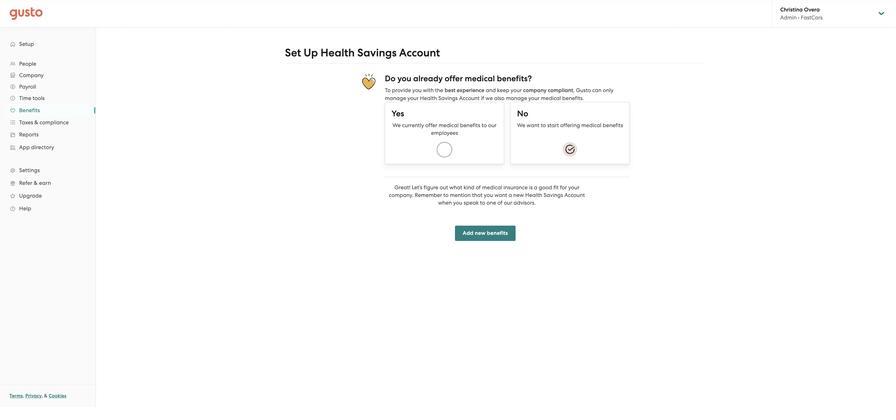 Task type: describe. For each thing, give the bounding box(es) containing it.
savings for health savings account when you speak to one of our advisors.
[[544, 192, 563, 198]]

admin
[[780, 14, 797, 21]]

directory
[[31, 144, 54, 151]]

gusto
[[576, 87, 591, 93]]

up
[[304, 46, 318, 59]]

taxes & compliance button
[[6, 117, 89, 128]]

you inside great! let's figure out what kind of medical insurance is a good fit for your company. remember to mention that you want a new
[[484, 192, 493, 198]]

you inside to provide you with the best experience and keep your company compliant
[[413, 87, 422, 93]]

christina overa admin • fastcars
[[780, 6, 823, 21]]

gusto navigation element
[[0, 27, 95, 225]]

health for health savings account if we also manage your medical benefits.
[[420, 95, 437, 101]]

help link
[[6, 203, 89, 214]]

upgrade link
[[6, 190, 89, 202]]

insurance
[[504, 184, 528, 191]]

tools
[[33, 95, 45, 101]]

2 horizontal spatial benefits
[[603, 122, 623, 129]]

your inside , gusto can only manage your
[[408, 95, 419, 101]]

remember
[[415, 192, 442, 198]]

set
[[285, 46, 301, 59]]

health for health savings account when you speak to one of our advisors.
[[525, 192, 542, 198]]

2 vertical spatial &
[[44, 393, 48, 399]]

people
[[19, 61, 36, 67]]

we for yes
[[393, 122, 401, 129]]

add new benefits link
[[455, 226, 516, 241]]

add new benefits
[[463, 230, 508, 237]]

benefits?
[[497, 74, 532, 84]]

company.
[[389, 192, 414, 198]]

great! let's figure out what kind of medical insurance is a good fit for your company. remember to mention that you want a new
[[389, 184, 580, 198]]

payroll
[[19, 84, 36, 90]]

refer & earn
[[19, 180, 51, 186]]

one
[[487, 200, 496, 206]]

do you already offer medical benefits?
[[385, 74, 532, 84]]

0 horizontal spatial ,
[[23, 393, 24, 399]]

refer & earn link
[[6, 177, 89, 189]]

privacy
[[25, 393, 42, 399]]

0 vertical spatial a
[[534, 184, 538, 191]]

set up health savings account
[[285, 46, 440, 59]]

to
[[385, 87, 391, 93]]

already
[[413, 74, 443, 84]]

best
[[445, 87, 456, 94]]

when
[[438, 200, 452, 206]]

benefits link
[[6, 105, 89, 116]]

your inside great! let's figure out what kind of medical insurance is a good fit for your company. remember to mention that you want a new
[[568, 184, 580, 191]]

manage inside , gusto can only manage your
[[385, 95, 406, 101]]

let's
[[412, 184, 422, 191]]

can
[[592, 87, 602, 93]]

speak
[[464, 200, 479, 206]]

refer
[[19, 180, 32, 186]]

company
[[19, 72, 44, 78]]

employees
[[431, 130, 458, 136]]

•
[[798, 14, 800, 21]]

help
[[19, 205, 31, 212]]

terms
[[10, 393, 23, 399]]

time tools
[[19, 95, 45, 101]]

cookies
[[49, 393, 66, 399]]

what
[[450, 184, 462, 191]]

fit
[[554, 184, 559, 191]]

medical inside great! let's figure out what kind of medical insurance is a good fit for your company. remember to mention that you want a new
[[482, 184, 502, 191]]

yes
[[392, 109, 404, 119]]

for
[[560, 184, 567, 191]]

upgrade
[[19, 193, 42, 199]]

health savings account if we also manage your medical benefits.
[[420, 95, 584, 101]]

1 horizontal spatial ,
[[42, 393, 43, 399]]

good
[[539, 184, 552, 191]]

to provide you with the best experience and keep your company compliant
[[385, 87, 573, 94]]

compliant
[[548, 87, 573, 94]]

to inside health savings account when you speak to one of our advisors.
[[480, 200, 485, 206]]

time tools button
[[6, 92, 89, 104]]

fastcars
[[801, 14, 823, 21]]

0 vertical spatial account
[[399, 46, 440, 59]]

terms link
[[10, 393, 23, 399]]

0 horizontal spatial new
[[475, 230, 486, 237]]

0 vertical spatial want
[[527, 122, 540, 129]]

health savings account when you speak to one of our advisors.
[[438, 192, 585, 206]]

taxes
[[19, 119, 33, 126]]

out
[[440, 184, 448, 191]]

medical right offering
[[582, 122, 602, 129]]

you up provide
[[398, 74, 411, 84]]

app directory link
[[6, 142, 89, 153]]

advisors.
[[514, 200, 536, 206]]

do
[[385, 74, 396, 84]]



Task type: vqa. For each thing, say whether or not it's contained in the screenshot.
good
yes



Task type: locate. For each thing, give the bounding box(es) containing it.
of inside health savings account when you speak to one of our advisors.
[[498, 200, 503, 206]]

new
[[513, 192, 524, 198], [475, 230, 486, 237]]

account
[[399, 46, 440, 59], [459, 95, 480, 101], [565, 192, 585, 198]]

settings
[[19, 167, 40, 174]]

savings inside health savings account when you speak to one of our advisors.
[[544, 192, 563, 198]]

provide
[[392, 87, 411, 93]]

2 horizontal spatial health
[[525, 192, 542, 198]]

, gusto can only manage your
[[385, 87, 614, 101]]

we currently offer medical benefits to our employees
[[393, 122, 497, 136]]

& inside taxes & compliance dropdown button
[[34, 119, 38, 126]]

health right up
[[321, 46, 355, 59]]

1 vertical spatial a
[[509, 192, 512, 198]]

your inside to provide you with the best experience and keep your company compliant
[[511, 87, 522, 93]]

to up when
[[443, 192, 449, 198]]

your down company
[[529, 95, 540, 101]]

we want to start offering medical benefits
[[517, 122, 623, 129]]

2 horizontal spatial ,
[[573, 87, 575, 93]]

start
[[547, 122, 559, 129]]

compliance
[[40, 119, 69, 126]]

0 horizontal spatial a
[[509, 192, 512, 198]]

0 horizontal spatial account
[[399, 46, 440, 59]]

0 horizontal spatial health
[[321, 46, 355, 59]]

account down experience
[[459, 95, 480, 101]]

your down provide
[[408, 95, 419, 101]]

2 horizontal spatial savings
[[544, 192, 563, 198]]

your down benefits?
[[511, 87, 522, 93]]

home image
[[10, 7, 43, 20]]

savings up do
[[357, 46, 397, 59]]

benefits
[[19, 107, 40, 114]]

want inside great! let's figure out what kind of medical insurance is a good fit for your company. remember to mention that you want a new
[[495, 192, 507, 198]]

manage down provide
[[385, 95, 406, 101]]

we down yes
[[393, 122, 401, 129]]

list containing people
[[0, 58, 95, 215]]

account for health savings account if we also manage your medical benefits.
[[459, 95, 480, 101]]

benefits.
[[562, 95, 584, 101]]

0 horizontal spatial benefits
[[460, 122, 480, 129]]

offer up employees
[[425, 122, 437, 129]]

1 vertical spatial new
[[475, 230, 486, 237]]

medical down compliant
[[541, 95, 561, 101]]

overa
[[804, 6, 820, 13]]

, left cookies button
[[42, 393, 43, 399]]

currently
[[402, 122, 424, 129]]

time
[[19, 95, 31, 101]]

a
[[534, 184, 538, 191], [509, 192, 512, 198]]

savings for health savings account if we also manage your medical benefits.
[[438, 95, 458, 101]]

savings
[[357, 46, 397, 59], [438, 95, 458, 101], [544, 192, 563, 198]]

0 vertical spatial &
[[34, 119, 38, 126]]

our
[[488, 122, 497, 129], [504, 200, 512, 206]]

if
[[481, 95, 484, 101]]

1 horizontal spatial manage
[[506, 95, 527, 101]]

2 vertical spatial savings
[[544, 192, 563, 198]]

0 vertical spatial new
[[513, 192, 524, 198]]

1 horizontal spatial of
[[498, 200, 503, 206]]

only
[[603, 87, 614, 93]]

of inside great! let's figure out what kind of medical insurance is a good fit for your company. remember to mention that you want a new
[[476, 184, 481, 191]]

our left advisors.
[[504, 200, 512, 206]]

experience
[[457, 87, 485, 94]]

app
[[19, 144, 30, 151]]

manage down keep
[[506, 95, 527, 101]]

christina
[[780, 6, 803, 13]]

also
[[494, 95, 505, 101]]

our inside we currently offer medical benefits to our employees
[[488, 122, 497, 129]]

0 vertical spatial of
[[476, 184, 481, 191]]

offer
[[445, 74, 463, 84], [425, 122, 437, 129]]

1 horizontal spatial new
[[513, 192, 524, 198]]

savings down fit
[[544, 192, 563, 198]]

manage
[[385, 95, 406, 101], [506, 95, 527, 101]]

, inside , gusto can only manage your
[[573, 87, 575, 93]]

earn
[[39, 180, 51, 186]]

account down for
[[565, 192, 585, 198]]

& left earn at the left top
[[34, 180, 38, 186]]

1 horizontal spatial want
[[527, 122, 540, 129]]

0 horizontal spatial our
[[488, 122, 497, 129]]

1 horizontal spatial account
[[459, 95, 480, 101]]

you down "mention"
[[453, 200, 462, 206]]

kind
[[464, 184, 474, 191]]

1 we from the left
[[393, 122, 401, 129]]

health down with
[[420, 95, 437, 101]]

want
[[527, 122, 540, 129], [495, 192, 507, 198]]

to left start
[[541, 122, 546, 129]]

is
[[529, 184, 533, 191]]

of up that at top
[[476, 184, 481, 191]]

payroll button
[[6, 81, 89, 92]]

to
[[482, 122, 487, 129], [541, 122, 546, 129], [443, 192, 449, 198], [480, 200, 485, 206]]

1 horizontal spatial health
[[420, 95, 437, 101]]

medical inside we currently offer medical benefits to our employees
[[439, 122, 459, 129]]

0 horizontal spatial we
[[393, 122, 401, 129]]

0 vertical spatial health
[[321, 46, 355, 59]]

our inside health savings account when you speak to one of our advisors.
[[504, 200, 512, 206]]

0 horizontal spatial manage
[[385, 95, 406, 101]]

reports
[[19, 131, 39, 138]]

figure
[[424, 184, 438, 191]]

& for earn
[[34, 180, 38, 186]]

1 vertical spatial &
[[34, 180, 38, 186]]

list
[[0, 58, 95, 215]]

terms , privacy , & cookies
[[10, 393, 66, 399]]

1 horizontal spatial our
[[504, 200, 512, 206]]

great!
[[395, 184, 411, 191]]

taxes & compliance
[[19, 119, 69, 126]]

account up the already
[[399, 46, 440, 59]]

we
[[393, 122, 401, 129], [517, 122, 525, 129]]

cookies button
[[49, 392, 66, 400]]

mention
[[450, 192, 471, 198]]

health down is
[[525, 192, 542, 198]]

a right is
[[534, 184, 538, 191]]

& inside refer & earn link
[[34, 180, 38, 186]]

to inside great! let's figure out what kind of medical insurance is a good fit for your company. remember to mention that you want a new
[[443, 192, 449, 198]]

1 manage from the left
[[385, 95, 406, 101]]

settings link
[[6, 165, 89, 176]]

you left with
[[413, 87, 422, 93]]

with
[[423, 87, 434, 93]]

app directory
[[19, 144, 54, 151]]

no
[[517, 109, 528, 119]]

account for health savings account when you speak to one of our advisors.
[[565, 192, 585, 198]]

new down insurance
[[513, 192, 524, 198]]

company button
[[6, 70, 89, 81]]

that
[[472, 192, 483, 198]]

0 vertical spatial offer
[[445, 74, 463, 84]]

1 horizontal spatial a
[[534, 184, 538, 191]]

setup link
[[6, 38, 89, 50]]

health inside health savings account when you speak to one of our advisors.
[[525, 192, 542, 198]]

of
[[476, 184, 481, 191], [498, 200, 503, 206]]

medical up to provide you with the best experience and keep your company compliant
[[465, 74, 495, 84]]

our down "we"
[[488, 122, 497, 129]]

and
[[486, 87, 496, 93]]

& for compliance
[[34, 119, 38, 126]]

1 vertical spatial want
[[495, 192, 507, 198]]

, left privacy link
[[23, 393, 24, 399]]

0 horizontal spatial offer
[[425, 122, 437, 129]]

0 vertical spatial our
[[488, 122, 497, 129]]

to left one on the right of the page
[[480, 200, 485, 206]]

, up benefits. at the right of page
[[573, 87, 575, 93]]

0 horizontal spatial want
[[495, 192, 507, 198]]

2 manage from the left
[[506, 95, 527, 101]]

offer up best
[[445, 74, 463, 84]]

we down no at right
[[517, 122, 525, 129]]

your right for
[[568, 184, 580, 191]]

people button
[[6, 58, 89, 70]]

reports link
[[6, 129, 89, 140]]

1 vertical spatial savings
[[438, 95, 458, 101]]

1 vertical spatial of
[[498, 200, 503, 206]]

we inside we currently offer medical benefits to our employees
[[393, 122, 401, 129]]

a down insurance
[[509, 192, 512, 198]]

0 vertical spatial savings
[[357, 46, 397, 59]]

1 vertical spatial account
[[459, 95, 480, 101]]

we for no
[[517, 122, 525, 129]]

2 vertical spatial account
[[565, 192, 585, 198]]

we
[[486, 95, 493, 101]]

offer inside we currently offer medical benefits to our employees
[[425, 122, 437, 129]]

your
[[511, 87, 522, 93], [408, 95, 419, 101], [529, 95, 540, 101], [568, 184, 580, 191]]

1 horizontal spatial benefits
[[487, 230, 508, 237]]

& left cookies button
[[44, 393, 48, 399]]

to down if
[[482, 122, 487, 129]]

new inside great! let's figure out what kind of medical insurance is a good fit for your company. remember to mention that you want a new
[[513, 192, 524, 198]]

to inside we currently offer medical benefits to our employees
[[482, 122, 487, 129]]

2 vertical spatial health
[[525, 192, 542, 198]]

medical
[[465, 74, 495, 84], [541, 95, 561, 101], [439, 122, 459, 129], [582, 122, 602, 129], [482, 184, 502, 191]]

add
[[463, 230, 474, 237]]

0 horizontal spatial savings
[[357, 46, 397, 59]]

keep
[[497, 87, 509, 93]]

medical up employees
[[439, 122, 459, 129]]

want down no at right
[[527, 122, 540, 129]]

1 horizontal spatial savings
[[438, 95, 458, 101]]

company
[[523, 87, 547, 94]]

offering
[[560, 122, 580, 129]]

want up one on the right of the page
[[495, 192, 507, 198]]

benefits inside we currently offer medical benefits to our employees
[[460, 122, 480, 129]]

setup
[[19, 41, 34, 47]]

savings down best
[[438, 95, 458, 101]]

1 vertical spatial our
[[504, 200, 512, 206]]

1 vertical spatial health
[[420, 95, 437, 101]]

1 vertical spatial offer
[[425, 122, 437, 129]]

you up one on the right of the page
[[484, 192, 493, 198]]

2 we from the left
[[517, 122, 525, 129]]

of right one on the right of the page
[[498, 200, 503, 206]]

1 horizontal spatial offer
[[445, 74, 463, 84]]

0 horizontal spatial of
[[476, 184, 481, 191]]

medical up one on the right of the page
[[482, 184, 502, 191]]

new right add
[[475, 230, 486, 237]]

& right the taxes
[[34, 119, 38, 126]]

privacy link
[[25, 393, 42, 399]]

you inside health savings account when you speak to one of our advisors.
[[453, 200, 462, 206]]

the
[[435, 87, 443, 93]]

account inside health savings account when you speak to one of our advisors.
[[565, 192, 585, 198]]

2 horizontal spatial account
[[565, 192, 585, 198]]

1 horizontal spatial we
[[517, 122, 525, 129]]



